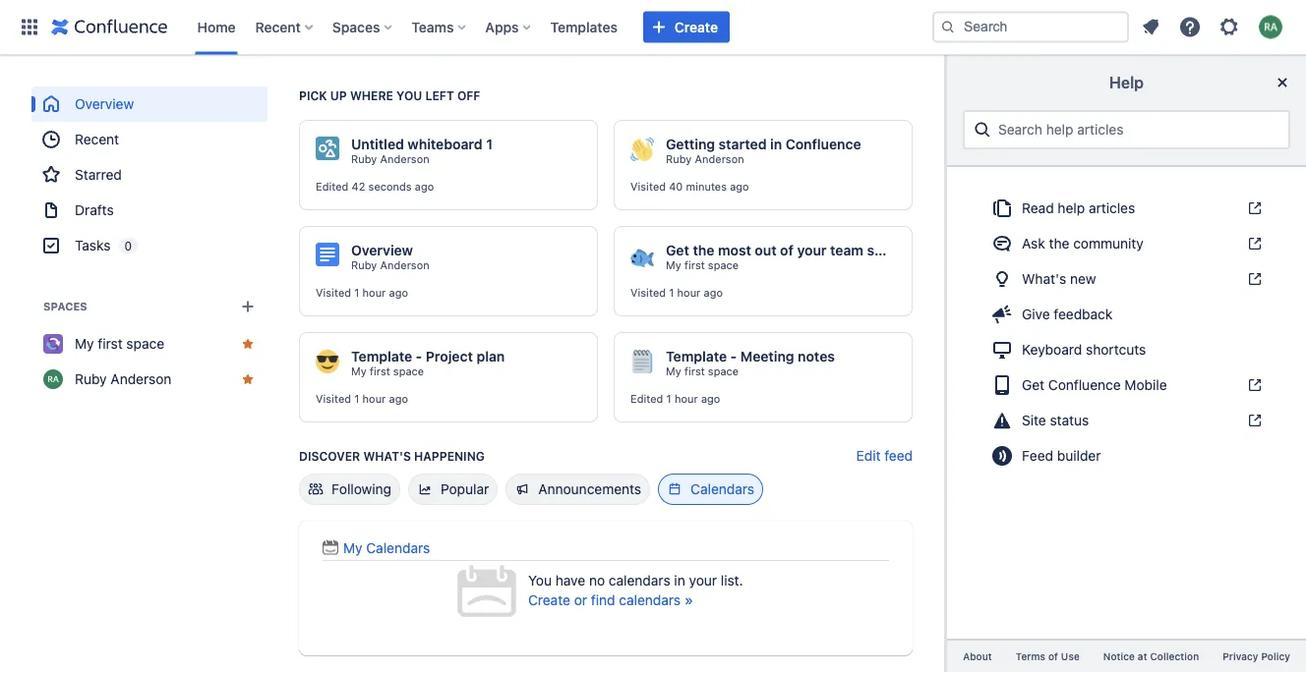 Task type: vqa. For each thing, say whether or not it's contained in the screenshot.
Getting
yes



Task type: describe. For each thing, give the bounding box(es) containing it.
have
[[556, 573, 586, 589]]

ruby for untitled whiteboard 1
[[351, 153, 377, 166]]

feed
[[885, 448, 913, 464]]

ruby anderson link for untitled whiteboard 1
[[351, 152, 430, 166]]

anderson for untitled whiteboard 1
[[380, 153, 430, 166]]

ago up template - project plan my first space
[[389, 287, 408, 300]]

1 for template - project plan
[[354, 393, 359, 406]]

1 vertical spatial calendars
[[366, 541, 430, 557]]

keyboard shortcuts button
[[979, 334, 1275, 366]]

my inside 'template - meeting notes my first space'
[[666, 365, 681, 378]]

ruby for overview
[[351, 259, 377, 272]]

what's
[[363, 450, 411, 463]]

ruby anderson link down my first space
[[31, 362, 268, 397]]

create or find calendars » link
[[528, 591, 755, 611]]

calendars button
[[658, 474, 763, 506]]

shortcuts
[[1086, 342, 1146, 358]]

feedback
[[1054, 306, 1113, 323]]

plan
[[477, 349, 505, 365]]

shortcut icon image inside site status link
[[1243, 413, 1263, 429]]

notice
[[1103, 652, 1135, 663]]

mobile
[[1125, 377, 1167, 393]]

give
[[1022, 306, 1050, 323]]

signal icon image
[[991, 445, 1014, 468]]

recent link
[[31, 122, 268, 157]]

1 for template - meeting notes
[[667, 393, 672, 406]]

your for in
[[689, 573, 717, 589]]

new
[[1070, 271, 1096, 287]]

help icon image
[[1179, 15, 1202, 39]]

what's new
[[1022, 271, 1096, 287]]

hour for template - meeting notes
[[675, 393, 698, 406]]

pick
[[299, 89, 327, 102]]

status
[[1050, 413, 1089, 429]]

edited for edited 1 hour ago
[[631, 393, 663, 406]]

apps
[[485, 19, 519, 35]]

untitled
[[351, 136, 404, 152]]

help
[[1110, 73, 1144, 92]]

visited 1 hour ago for template - project plan
[[316, 393, 408, 406]]

my first space
[[75, 336, 164, 352]]

screen icon image
[[991, 338, 1014, 362]]

my first space link for get the most out of your team space
[[666, 259, 739, 273]]

lightbulb icon image
[[991, 268, 1014, 291]]

1 vertical spatial calendars
[[619, 593, 681, 609]]

ruby down my first space
[[75, 371, 107, 388]]

banner containing home
[[0, 0, 1306, 55]]

template for template - project plan
[[351, 349, 412, 365]]

- for project
[[416, 349, 422, 365]]

0 vertical spatial calendars
[[609, 573, 671, 589]]

template - meeting notes my first space
[[666, 349, 835, 378]]

team
[[830, 242, 864, 259]]

first inside template - project plan my first space
[[370, 365, 390, 378]]

my calendars link
[[323, 541, 430, 557]]

you
[[397, 89, 422, 102]]

shortcut icon image for articles
[[1243, 201, 1263, 216]]

spaces inside popup button
[[332, 19, 380, 35]]

use
[[1061, 652, 1080, 663]]

unstar this space image
[[240, 372, 256, 388]]

- for meeting
[[731, 349, 737, 365]]

get confluence mobile
[[1022, 377, 1167, 393]]

my calendars
[[343, 541, 430, 557]]

recent inside dropdown button
[[255, 19, 301, 35]]

0
[[124, 239, 132, 253]]

my first space link for template - project plan
[[351, 365, 424, 379]]

ruby anderson for getting started in confluence
[[666, 153, 744, 166]]

shortcut icon image for mobile
[[1243, 378, 1263, 393]]

ask the community
[[1022, 236, 1144, 252]]

:wave: image
[[631, 138, 654, 161]]

notes
[[798, 349, 835, 365]]

hour up template - project plan my first space
[[363, 287, 386, 300]]

edit feed
[[856, 448, 913, 464]]

get for get the most out of your team space my first space
[[666, 242, 690, 259]]

ruby anderson for overview
[[351, 259, 430, 272]]

home link
[[191, 11, 242, 43]]

edit feed button
[[856, 447, 913, 466]]

template for template - meeting notes
[[666, 349, 727, 365]]

help
[[1058, 200, 1085, 216]]

about
[[963, 652, 992, 663]]

getting started in confluence
[[666, 136, 861, 152]]

at
[[1138, 652, 1147, 663]]

40
[[669, 181, 683, 193]]

create inside you have no calendars in your list. create or find calendars »
[[528, 593, 571, 609]]

off
[[457, 89, 481, 102]]

terms
[[1016, 652, 1046, 663]]

discover
[[299, 450, 360, 463]]

site
[[1022, 413, 1046, 429]]

ago right seconds in the top of the page
[[415, 181, 434, 193]]

read help articles
[[1022, 200, 1135, 216]]

read help articles link
[[979, 193, 1275, 224]]

apps button
[[479, 11, 539, 43]]

untitled whiteboard 1
[[351, 136, 493, 152]]

:sunglasses: image
[[316, 350, 339, 374]]

drafts link
[[31, 193, 268, 228]]

create inside 'dropdown button'
[[675, 19, 718, 35]]

first inside 'template - meeting notes my first space'
[[685, 365, 705, 378]]

1 horizontal spatial of
[[1048, 652, 1058, 663]]

ruby for getting started in confluence
[[666, 153, 692, 166]]

feed
[[1022, 448, 1054, 464]]

template - project plan my first space
[[351, 349, 505, 378]]

teams button
[[406, 11, 474, 43]]

ask the community link
[[979, 228, 1275, 260]]

space inside 'template - meeting notes my first space'
[[708, 365, 739, 378]]

»
[[685, 593, 694, 609]]

ago down most
[[704, 287, 723, 300]]

the for get
[[693, 242, 715, 259]]

privacy policy link
[[1211, 649, 1302, 666]]

Search help articles field
[[993, 112, 1281, 148]]

feed builder
[[1022, 448, 1101, 464]]

you have no calendars in your list. create or find calendars »
[[528, 573, 743, 609]]

minutes
[[686, 181, 727, 193]]

or
[[574, 593, 587, 609]]

notice at collection
[[1103, 652, 1199, 663]]

visited 40 minutes ago
[[631, 181, 749, 193]]

project
[[426, 349, 473, 365]]

policy
[[1261, 652, 1291, 663]]

get confluence mobile link
[[979, 370, 1275, 401]]

calendars inside calendars button
[[691, 482, 755, 498]]

terms of use
[[1016, 652, 1080, 663]]

ruby anderson for untitled whiteboard 1
[[351, 153, 430, 166]]

find
[[591, 593, 615, 609]]

appswitcher icon image
[[18, 15, 41, 39]]

spaces button
[[326, 11, 400, 43]]

0 vertical spatial in
[[770, 136, 782, 152]]

ago down template - project plan my first space
[[389, 393, 408, 406]]

about button
[[951, 649, 1004, 666]]

ask
[[1022, 236, 1046, 252]]

hour for template - project plan
[[363, 393, 386, 406]]

ago down 'template - meeting notes my first space'
[[701, 393, 720, 406]]

meeting
[[741, 349, 794, 365]]

ruby anderson link for overview
[[351, 259, 430, 273]]

started
[[719, 136, 767, 152]]



Task type: locate. For each thing, give the bounding box(es) containing it.
your inside get the most out of your team space my first space
[[797, 242, 827, 259]]

0 horizontal spatial -
[[416, 349, 422, 365]]

0 vertical spatial confluence
[[786, 136, 861, 152]]

keyboard
[[1022, 342, 1082, 358]]

happening
[[414, 450, 485, 463]]

get
[[666, 242, 690, 259], [1022, 377, 1045, 393]]

0 horizontal spatial overview
[[75, 96, 134, 112]]

hour up 'template - meeting notes my first space'
[[677, 287, 701, 300]]

1 horizontal spatial confluence
[[1049, 377, 1121, 393]]

0 horizontal spatial the
[[693, 242, 715, 259]]

1 vertical spatial get
[[1022, 377, 1045, 393]]

feed builder button
[[979, 441, 1275, 472]]

anderson down seconds in the top of the page
[[380, 259, 430, 272]]

1 vertical spatial edited
[[631, 393, 663, 406]]

overview down "edited 42 seconds ago"
[[351, 242, 413, 259]]

- inside 'template - meeting notes my first space'
[[731, 349, 737, 365]]

1 vertical spatial in
[[674, 573, 685, 589]]

close image
[[1271, 71, 1295, 94]]

privacy
[[1223, 652, 1259, 663]]

the inside get the most out of your team space my first space
[[693, 242, 715, 259]]

1 horizontal spatial edited
[[631, 393, 663, 406]]

- left meeting
[[731, 349, 737, 365]]

hour
[[363, 287, 386, 300], [677, 287, 701, 300], [363, 393, 386, 406], [675, 393, 698, 406]]

comment icon image
[[991, 232, 1014, 256]]

shortcut icon image for community
[[1243, 236, 1263, 252]]

banner
[[0, 0, 1306, 55]]

your
[[797, 242, 827, 259], [689, 573, 717, 589]]

1 for get the most out of your team space
[[669, 287, 674, 300]]

in right started
[[770, 136, 782, 152]]

shortcut icon image inside what's new link
[[1243, 271, 1263, 287]]

calendars up list.
[[691, 482, 755, 498]]

you
[[528, 573, 552, 589]]

confluence right started
[[786, 136, 861, 152]]

42
[[352, 181, 365, 193]]

recent button
[[249, 11, 321, 43]]

2 template from the left
[[666, 349, 727, 365]]

your left team
[[797, 242, 827, 259]]

my
[[666, 259, 681, 272], [75, 336, 94, 352], [351, 365, 367, 378], [666, 365, 681, 378], [343, 541, 363, 557]]

- left project
[[416, 349, 422, 365]]

1 horizontal spatial recent
[[255, 19, 301, 35]]

0 horizontal spatial template
[[351, 349, 412, 365]]

give feedback button
[[979, 299, 1275, 331]]

visited 1 hour ago down most
[[631, 287, 723, 300]]

what's
[[1022, 271, 1067, 287]]

of right out on the right top
[[780, 242, 794, 259]]

1 vertical spatial your
[[689, 573, 717, 589]]

template inside 'template - meeting notes my first space'
[[666, 349, 727, 365]]

your up »
[[689, 573, 717, 589]]

0 vertical spatial overview
[[75, 96, 134, 112]]

of inside get the most out of your team space my first space
[[780, 242, 794, 259]]

0 vertical spatial create
[[675, 19, 718, 35]]

overview
[[75, 96, 134, 112], [351, 242, 413, 259]]

whiteboard
[[408, 136, 483, 152]]

ago right minutes at the top right of page
[[730, 181, 749, 193]]

visited for template - project plan's my first space link
[[316, 393, 351, 406]]

first
[[685, 259, 705, 272], [98, 336, 123, 352], [370, 365, 390, 378], [685, 365, 705, 378]]

0 horizontal spatial recent
[[75, 131, 119, 148]]

templates link
[[545, 11, 624, 43]]

ago
[[415, 181, 434, 193], [730, 181, 749, 193], [389, 287, 408, 300], [704, 287, 723, 300], [389, 393, 408, 406], [701, 393, 720, 406]]

seconds
[[368, 181, 412, 193]]

spaces up the where
[[332, 19, 380, 35]]

getting
[[666, 136, 715, 152]]

1 vertical spatial recent
[[75, 131, 119, 148]]

terms of use link
[[1004, 649, 1092, 666]]

feedback icon image
[[991, 303, 1014, 327]]

popular button
[[408, 474, 498, 506]]

site status
[[1022, 413, 1089, 429]]

0 horizontal spatial edited
[[316, 181, 349, 193]]

where
[[350, 89, 393, 102]]

announcements button
[[506, 474, 650, 506]]

discover what's happening
[[299, 450, 485, 463]]

0 horizontal spatial your
[[689, 573, 717, 589]]

visited 1 hour ago for get the most out of your team space
[[631, 287, 723, 300]]

0 vertical spatial recent
[[255, 19, 301, 35]]

2 shortcut icon image from the top
[[1243, 236, 1263, 252]]

edited for edited 42 seconds ago
[[316, 181, 349, 193]]

0 vertical spatial edited
[[316, 181, 349, 193]]

keyboard shortcuts
[[1022, 342, 1146, 358]]

tasks
[[75, 238, 111, 254]]

confluence image
[[51, 15, 168, 39], [51, 15, 168, 39]]

ruby anderson link up minutes at the top right of page
[[666, 152, 744, 166]]

template right :sunglasses: icon
[[351, 349, 412, 365]]

:sunglasses: image
[[316, 350, 339, 374]]

:notepad_spiral: image
[[631, 350, 654, 374], [631, 350, 654, 374]]

ruby anderson link for getting started in confluence
[[666, 152, 744, 166]]

ruby anderson down getting
[[666, 153, 744, 166]]

1 template from the left
[[351, 349, 412, 365]]

my inside template - project plan my first space
[[351, 365, 367, 378]]

create
[[675, 19, 718, 35], [528, 593, 571, 609]]

:wave: image
[[631, 138, 654, 161]]

0 vertical spatial calendars
[[691, 482, 755, 498]]

1 shortcut icon image from the top
[[1243, 201, 1263, 216]]

create a space image
[[236, 295, 260, 319]]

documents icon image
[[991, 197, 1014, 220]]

the left most
[[693, 242, 715, 259]]

overview up recent link
[[75, 96, 134, 112]]

get right mobile icon
[[1022, 377, 1045, 393]]

0 vertical spatial spaces
[[332, 19, 380, 35]]

get inside get the most out of your team space my first space
[[666, 242, 690, 259]]

0 horizontal spatial spaces
[[43, 301, 87, 313]]

2 - from the left
[[731, 349, 737, 365]]

in inside you have no calendars in your list. create or find calendars »
[[674, 573, 685, 589]]

template up "edited 1 hour ago"
[[666, 349, 727, 365]]

site status link
[[979, 405, 1275, 437]]

anderson for getting started in confluence
[[695, 153, 744, 166]]

hour down 'template - meeting notes my first space'
[[675, 393, 698, 406]]

ruby anderson link up seconds in the top of the page
[[351, 152, 430, 166]]

pick up where you left off
[[299, 89, 481, 102]]

visited 1 hour ago up :sunglasses: icon
[[316, 287, 408, 300]]

shortcut icon image
[[1243, 201, 1263, 216], [1243, 236, 1263, 252], [1243, 271, 1263, 287], [1243, 378, 1263, 393], [1243, 413, 1263, 429]]

- inside template - project plan my first space
[[416, 349, 422, 365]]

0 vertical spatial of
[[780, 242, 794, 259]]

warning icon image
[[991, 409, 1014, 433]]

teams
[[412, 19, 454, 35]]

your inside you have no calendars in your list. create or find calendars »
[[689, 573, 717, 589]]

get the most out of your team space my first space
[[666, 242, 907, 272]]

5 shortcut icon image from the top
[[1243, 413, 1263, 429]]

calendars
[[609, 573, 671, 589], [619, 593, 681, 609]]

drafts
[[75, 202, 114, 218]]

the right ask
[[1049, 236, 1070, 252]]

left
[[425, 89, 454, 102]]

ruby down untitled at the top of page
[[351, 153, 377, 166]]

anderson down my first space
[[111, 371, 172, 388]]

notice at collection link
[[1092, 649, 1211, 666]]

anderson down untitled whiteboard 1
[[380, 153, 430, 166]]

1 horizontal spatial calendars
[[691, 482, 755, 498]]

template inside template - project plan my first space
[[351, 349, 412, 365]]

ruby anderson link
[[351, 152, 430, 166], [666, 152, 744, 166], [351, 259, 430, 273], [31, 362, 268, 397]]

space
[[867, 242, 907, 259], [708, 259, 739, 272], [126, 336, 164, 352], [393, 365, 424, 378], [708, 365, 739, 378]]

overview link
[[31, 87, 268, 122]]

list.
[[721, 573, 743, 589]]

ruby anderson link down seconds in the top of the page
[[351, 259, 430, 273]]

1 horizontal spatial get
[[1022, 377, 1045, 393]]

first inside get the most out of your team space my first space
[[685, 259, 705, 272]]

read
[[1022, 200, 1054, 216]]

up
[[330, 89, 347, 102]]

shortcut icon image inside ask the community link
[[1243, 236, 1263, 252]]

0 horizontal spatial in
[[674, 573, 685, 589]]

1 vertical spatial of
[[1048, 652, 1058, 663]]

calendars down following
[[366, 541, 430, 557]]

1 horizontal spatial spaces
[[332, 19, 380, 35]]

0 vertical spatial get
[[666, 242, 690, 259]]

ruby anderson down untitled at the top of page
[[351, 153, 430, 166]]

1 vertical spatial spaces
[[43, 301, 87, 313]]

hour up what's on the bottom of page
[[363, 393, 386, 406]]

get left most
[[666, 242, 690, 259]]

1 horizontal spatial -
[[731, 349, 737, 365]]

spaces up my first space
[[43, 301, 87, 313]]

starred
[[75, 167, 122, 183]]

template
[[351, 349, 412, 365], [666, 349, 727, 365]]

4 shortcut icon image from the top
[[1243, 378, 1263, 393]]

global element
[[12, 0, 929, 55]]

ruby anderson down seconds in the top of the page
[[351, 259, 430, 272]]

1 horizontal spatial overview
[[351, 242, 413, 259]]

builder
[[1057, 448, 1101, 464]]

space inside template - project plan my first space
[[393, 365, 424, 378]]

visited for ruby anderson link corresponding to getting started in confluence
[[631, 181, 666, 193]]

recent up starred
[[75, 131, 119, 148]]

anderson down started
[[695, 153, 744, 166]]

following
[[332, 482, 392, 498]]

ruby
[[351, 153, 377, 166], [666, 153, 692, 166], [351, 259, 377, 272], [75, 371, 107, 388]]

0 vertical spatial your
[[797, 242, 827, 259]]

3 shortcut icon image from the top
[[1243, 271, 1263, 287]]

recent right home
[[255, 19, 301, 35]]

visited 1 hour ago down :sunglasses: image
[[316, 393, 408, 406]]

community
[[1074, 236, 1144, 252]]

no
[[589, 573, 605, 589]]

ruby down 42
[[351, 259, 377, 272]]

unstar this space image
[[240, 336, 256, 352]]

home
[[197, 19, 236, 35]]

confluence down keyboard shortcuts
[[1049, 377, 1121, 393]]

my first space link for template - meeting notes
[[666, 365, 739, 379]]

your for of
[[797, 242, 827, 259]]

my inside get the most out of your team space my first space
[[666, 259, 681, 272]]

0 horizontal spatial confluence
[[786, 136, 861, 152]]

settings icon image
[[1218, 15, 1242, 39]]

edited 1 hour ago
[[631, 393, 720, 406]]

1 horizontal spatial your
[[797, 242, 827, 259]]

visited for overview ruby anderson link
[[316, 287, 351, 300]]

confluence
[[786, 136, 861, 152], [1049, 377, 1121, 393]]

Search field
[[933, 11, 1129, 43]]

the for ask
[[1049, 236, 1070, 252]]

0 horizontal spatial calendars
[[366, 541, 430, 557]]

notification icon image
[[1139, 15, 1163, 39]]

1 horizontal spatial in
[[770, 136, 782, 152]]

ruby down getting
[[666, 153, 692, 166]]

of left use
[[1048, 652, 1058, 663]]

-
[[416, 349, 422, 365], [731, 349, 737, 365]]

1 horizontal spatial the
[[1049, 236, 1070, 252]]

in up »
[[674, 573, 685, 589]]

give feedback
[[1022, 306, 1113, 323]]

recent
[[255, 19, 301, 35], [75, 131, 119, 148]]

templates
[[550, 19, 618, 35]]

your profile and preferences image
[[1259, 15, 1283, 39]]

visited for my first space link associated with get the most out of your team space
[[631, 287, 666, 300]]

ruby anderson down my first space
[[75, 371, 172, 388]]

0 horizontal spatial of
[[780, 242, 794, 259]]

hour for get the most out of your team space
[[677, 287, 701, 300]]

edited 42 seconds ago
[[316, 181, 434, 193]]

get inside get confluence mobile link
[[1022, 377, 1045, 393]]

1 vertical spatial overview
[[351, 242, 413, 259]]

anderson for overview
[[380, 259, 430, 272]]

group containing overview
[[31, 87, 268, 264]]

mobile icon image
[[991, 374, 1014, 397]]

collection
[[1150, 652, 1199, 663]]

1
[[486, 136, 493, 152], [354, 287, 359, 300], [669, 287, 674, 300], [354, 393, 359, 406], [667, 393, 672, 406]]

group
[[31, 87, 268, 264]]

1 horizontal spatial create
[[675, 19, 718, 35]]

announcements
[[538, 482, 642, 498]]

get for get confluence mobile
[[1022, 377, 1045, 393]]

:fish: image
[[631, 244, 654, 268], [631, 244, 654, 268]]

0 horizontal spatial create
[[528, 593, 571, 609]]

calendars left »
[[619, 593, 681, 609]]

search image
[[940, 19, 956, 35]]

1 vertical spatial confluence
[[1049, 377, 1121, 393]]

1 vertical spatial create
[[528, 593, 571, 609]]

shortcut icon image inside read help articles link
[[1243, 201, 1263, 216]]

edited
[[316, 181, 349, 193], [631, 393, 663, 406]]

calendars up create or find calendars » link
[[609, 573, 671, 589]]

0 horizontal spatial get
[[666, 242, 690, 259]]

privacy policy
[[1223, 652, 1291, 663]]

1 horizontal spatial template
[[666, 349, 727, 365]]

shortcut icon image inside get confluence mobile link
[[1243, 378, 1263, 393]]

1 - from the left
[[416, 349, 422, 365]]



